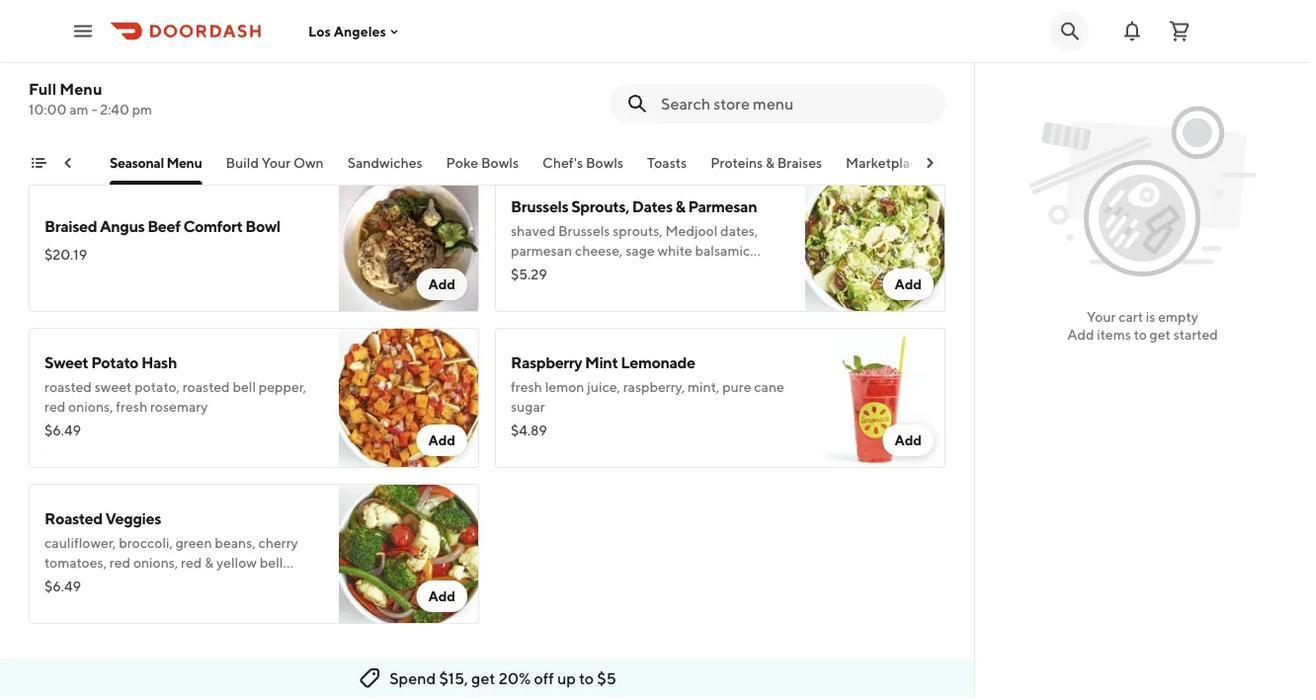 Task type: locate. For each thing, give the bounding box(es) containing it.
0 horizontal spatial fresh
[[116, 399, 147, 415]]

sweet down salmon,
[[182, 106, 219, 123]]

off
[[534, 670, 554, 689]]

0 vertical spatial &
[[767, 155, 776, 171]]

1 vertical spatial cauliflower,
[[44, 535, 116, 552]]

cauliflower, up tomatoes,
[[44, 535, 116, 552]]

0 horizontal spatial menu
[[60, 80, 102, 98]]

$15,
[[439, 670, 469, 689]]

onion, inside sustainable salmon sustainable atlantic salmon, roasted veggies, crispy onion, lemon herb chimichurri, rosemary sweet potato hash
[[138, 87, 177, 103]]

1 horizontal spatial lemon
[[545, 379, 585, 395]]

2 bowls from the left
[[587, 155, 624, 171]]

1 horizontal spatial menu
[[167, 155, 203, 171]]

fresh inside sweet potato hash roasted sweet potato, roasted bell pepper, red onions, fresh rosemary $6.49
[[116, 399, 147, 415]]

chimichurri,
[[44, 106, 119, 123]]

1 vertical spatial menu
[[167, 155, 203, 171]]

show menu categories image
[[31, 155, 46, 171]]

build your own button
[[226, 153, 324, 185]]

1 horizontal spatial &
[[676, 197, 686, 216]]

onion, down the atlantic
[[138, 87, 177, 103]]

1 vertical spatial rosemary
[[150, 399, 208, 415]]

1 vertical spatial your
[[1088, 309, 1117, 325]]

$6.49
[[44, 423, 81, 439], [44, 579, 81, 595]]

proteins
[[711, 155, 764, 171]]

onions, down potato
[[68, 399, 113, 415]]

onion,
[[138, 87, 177, 103], [560, 87, 599, 103]]

parmesan
[[688, 197, 758, 216]]

1 horizontal spatial your
[[1088, 309, 1117, 325]]

fresh
[[511, 379, 543, 395], [116, 399, 147, 415]]

items
[[51, 155, 86, 171]]

roasted up herb
[[222, 67, 269, 83]]

bell down cherry
[[260, 555, 283, 571]]

toasts button
[[648, 153, 688, 185]]

& down the green
[[205, 555, 214, 571]]

red down the sweet
[[44, 399, 66, 415]]

add inside the "your cart is empty add items to get started"
[[1068, 327, 1095, 343]]

0 vertical spatial onions,
[[68, 399, 113, 415]]

0 horizontal spatial bell
[[233, 379, 256, 395]]

sweet
[[182, 106, 219, 123], [95, 379, 132, 395]]

0 horizontal spatial to
[[579, 670, 594, 689]]

lemon down salmon,
[[180, 87, 219, 103]]

add for braised angus beef comfort bowl
[[428, 276, 456, 293]]

0 horizontal spatial onion,
[[138, 87, 177, 103]]

Item Search search field
[[661, 93, 930, 115]]

lemon inside sustainable salmon sustainable atlantic salmon, roasted veggies, crispy onion, lemon herb chimichurri, rosemary sweet potato hash
[[180, 87, 219, 103]]

0 vertical spatial to
[[1135, 327, 1148, 343]]

0 horizontal spatial onions,
[[68, 399, 113, 415]]

bowls right chef's
[[587, 155, 624, 171]]

vegan
[[550, 106, 588, 123]]

fresh up sugar
[[511, 379, 543, 395]]

hash
[[141, 353, 177, 372]]

0 vertical spatial sweet
[[182, 106, 219, 123]]

popular items
[[0, 155, 86, 171]]

sprouts,
[[572, 197, 630, 216]]

poke
[[447, 155, 479, 171]]

1 horizontal spatial sweet
[[182, 106, 219, 123]]

rosemary inside sustainable salmon sustainable atlantic salmon, roasted veggies, crispy onion, lemon herb chimichurri, rosemary sweet potato hash
[[121, 106, 179, 123]]

2 horizontal spatial red
[[181, 555, 202, 571]]

red down broccoli,
[[110, 555, 131, 571]]

to for items
[[1135, 327, 1148, 343]]

add button for dates
[[883, 269, 934, 301]]

1 vertical spatial bell
[[260, 555, 283, 571]]

1 vertical spatial brussels
[[559, 223, 610, 239]]

sandwiches button
[[348, 153, 423, 185]]

almond,
[[655, 87, 706, 103]]

juice,
[[587, 379, 621, 395]]

onion, up "vegan"
[[560, 87, 599, 103]]

ciabatta
[[511, 126, 563, 142]]

to inside the "your cart is empty add items to get started"
[[1135, 327, 1148, 343]]

0 vertical spatial cauliflower,
[[561, 67, 633, 83]]

1 horizontal spatial bell
[[260, 555, 283, 571]]

your inside button
[[262, 155, 291, 171]]

1 bowls from the left
[[482, 155, 520, 171]]

0 horizontal spatial red
[[44, 399, 66, 415]]

seasonal
[[110, 155, 165, 171]]

to
[[1135, 327, 1148, 343], [579, 670, 594, 689]]

pepper,
[[259, 379, 307, 395]]

rosemary down potato,
[[150, 399, 208, 415]]

roasted right potato,
[[183, 379, 230, 395]]

your up items at the right top of the page
[[1088, 309, 1117, 325]]

raisin,
[[511, 106, 548, 123]]

menu up am
[[60, 80, 102, 98]]

get inside the "your cart is empty add items to get started"
[[1150, 327, 1171, 343]]

& inside roasted veggies cauliflower, broccoli, green beans, cherry tomatoes, red onions, red & yellow bell peppers
[[205, 555, 214, 571]]

bowls right "poke"
[[482, 155, 520, 171]]

sustainable
[[44, 67, 116, 83]]

0 horizontal spatial bowls
[[482, 155, 520, 171]]

1 horizontal spatial bowls
[[587, 155, 624, 171]]

menu for full
[[60, 80, 102, 98]]

your inside the "your cart is empty add items to get started"
[[1088, 309, 1117, 325]]

pickled
[[511, 87, 557, 103]]

0 horizontal spatial your
[[262, 155, 291, 171]]

to right up
[[579, 670, 594, 689]]

roasted inside roasted cauliflower, beefsteak tomato, pickled onion, arugula, almond, golden raisin, vegan curry aioli, rockenwagner ciabatta
[[511, 67, 558, 83]]

brussels up cheese,
[[559, 223, 610, 239]]

cauliflower,
[[561, 67, 633, 83], [44, 535, 116, 552]]

veggies,
[[44, 87, 96, 103]]

roasted veggies image
[[339, 484, 479, 625]]

1 horizontal spatial onion,
[[560, 87, 599, 103]]

chef's bowls
[[543, 155, 624, 171]]

los angeles
[[308, 23, 386, 39]]

roasted inside sustainable salmon sustainable atlantic salmon, roasted veggies, crispy onion, lemon herb chimichurri, rosemary sweet potato hash
[[222, 67, 269, 83]]

parmesan
[[511, 243, 573, 259]]

20%
[[499, 670, 531, 689]]

1 horizontal spatial get
[[1150, 327, 1171, 343]]

red
[[44, 399, 66, 415], [110, 555, 131, 571], [181, 555, 202, 571]]

2 vertical spatial &
[[205, 555, 214, 571]]

roasted up pickled
[[511, 67, 558, 83]]

0 vertical spatial lemon
[[180, 87, 219, 103]]

menu right seasonal
[[167, 155, 203, 171]]

lemon inside raspberry mint lemonade fresh lemon juice, raspberry, mint, pure cane sugar $4.89
[[545, 379, 585, 395]]

1 vertical spatial &
[[676, 197, 686, 216]]

0 items, open order cart image
[[1169, 19, 1192, 43]]

$6.49 down the sweet
[[44, 423, 81, 439]]

cauliflower, up "arugula," on the top of page
[[561, 67, 633, 83]]

0 horizontal spatial lemon
[[180, 87, 219, 103]]

menu inside the full menu 10:00 am - 2:40 pm
[[60, 80, 102, 98]]

is
[[1147, 309, 1156, 325]]

get right "$15," at the left bottom
[[472, 670, 496, 689]]

0 vertical spatial $6.49
[[44, 423, 81, 439]]

bowls
[[482, 155, 520, 171], [587, 155, 624, 171]]

1 horizontal spatial onions,
[[133, 555, 178, 571]]

potato
[[222, 106, 264, 123]]

roasted
[[222, 67, 269, 83], [511, 67, 558, 83], [44, 379, 92, 395], [183, 379, 230, 395]]

sweet down potato
[[95, 379, 132, 395]]

bell left pepper,
[[233, 379, 256, 395]]

0 vertical spatial get
[[1150, 327, 1171, 343]]

popular
[[0, 155, 49, 171]]

broccoli,
[[119, 535, 173, 552]]

get
[[1150, 327, 1171, 343], [472, 670, 496, 689]]

0 vertical spatial brussels
[[511, 197, 569, 216]]

to down cart
[[1135, 327, 1148, 343]]

0 vertical spatial rosemary
[[121, 106, 179, 123]]

$6.49 down tomatoes,
[[44, 579, 81, 595]]

cart
[[1119, 309, 1144, 325]]

get down is
[[1150, 327, 1171, 343]]

1 horizontal spatial cauliflower,
[[561, 67, 633, 83]]

0 vertical spatial fresh
[[511, 379, 543, 395]]

1 horizontal spatial to
[[1135, 327, 1148, 343]]

2 onion, from the left
[[560, 87, 599, 103]]

rosemary down crispy
[[121, 106, 179, 123]]

lemon down raspberry on the left of the page
[[545, 379, 585, 395]]

1 vertical spatial lemon
[[545, 379, 585, 395]]

& inside button
[[767, 155, 776, 171]]

1 $6.49 from the top
[[44, 423, 81, 439]]

golden cauliflower image
[[806, 16, 946, 156]]

roasted cauliflower, beefsteak tomato, pickled onion, arugula, almond, golden raisin, vegan curry aioli, rockenwagner ciabatta
[[511, 67, 752, 142]]

0 vertical spatial menu
[[60, 80, 102, 98]]

1 vertical spatial onions,
[[133, 555, 178, 571]]

0 vertical spatial your
[[262, 155, 291, 171]]

0 vertical spatial bell
[[233, 379, 256, 395]]

cauliflower, inside roasted cauliflower, beefsteak tomato, pickled onion, arugula, almond, golden raisin, vegan curry aioli, rockenwagner ciabatta
[[561, 67, 633, 83]]

started
[[1174, 327, 1219, 343]]

spend $15, get 20% off up to $5
[[390, 670, 617, 689]]

sprouts,
[[613, 223, 663, 239]]

1 vertical spatial fresh
[[116, 399, 147, 415]]

onions, down broccoli,
[[133, 555, 178, 571]]

salmon,
[[171, 67, 219, 83]]

fresh down potato,
[[116, 399, 147, 415]]

2 $6.49 from the top
[[44, 579, 81, 595]]

$20.19
[[44, 247, 87, 263]]

medjool
[[666, 223, 718, 239]]

your left own
[[262, 155, 291, 171]]

los angeles button
[[308, 23, 402, 39]]

red down the green
[[181, 555, 202, 571]]

peppers
[[44, 575, 96, 591]]

1 vertical spatial to
[[579, 670, 594, 689]]

brussels up shaved
[[511, 197, 569, 216]]

0 horizontal spatial cauliflower,
[[44, 535, 116, 552]]

brussels
[[511, 197, 569, 216], [559, 223, 610, 239]]

proteins & braises
[[711, 155, 823, 171]]

rosemary inside sweet potato hash roasted sweet potato, roasted bell pepper, red onions, fresh rosemary $6.49
[[150, 399, 208, 415]]

1 vertical spatial $6.49
[[44, 579, 81, 595]]

2 horizontal spatial &
[[767, 155, 776, 171]]

1 horizontal spatial fresh
[[511, 379, 543, 395]]

build
[[226, 155, 260, 171]]

1 vertical spatial sweet
[[95, 379, 132, 395]]

1 vertical spatial get
[[472, 670, 496, 689]]

0 horizontal spatial &
[[205, 555, 214, 571]]

green
[[176, 535, 212, 552]]

red inside sweet potato hash roasted sweet potato, roasted bell pepper, red onions, fresh rosemary $6.49
[[44, 399, 66, 415]]

1 onion, from the left
[[138, 87, 177, 103]]

0 horizontal spatial sweet
[[95, 379, 132, 395]]

onions, inside roasted veggies cauliflower, broccoli, green beans, cherry tomatoes, red onions, red & yellow bell peppers
[[133, 555, 178, 571]]

& up medjool
[[676, 197, 686, 216]]

roasted down the sweet
[[44, 379, 92, 395]]

menu
[[60, 80, 102, 98], [167, 155, 203, 171]]

& left braises
[[767, 155, 776, 171]]

bowls for poke bowls
[[482, 155, 520, 171]]

lemon
[[180, 87, 219, 103], [545, 379, 585, 395]]



Task type: vqa. For each thing, say whether or not it's contained in the screenshot.
Dates's ADD button
yes



Task type: describe. For each thing, give the bounding box(es) containing it.
full
[[29, 80, 56, 98]]

sugar
[[511, 399, 545, 415]]

chef's
[[543, 155, 584, 171]]

bowl
[[245, 217, 281, 236]]

cane
[[755, 379, 785, 395]]

bell inside sweet potato hash roasted sweet potato, roasted bell pepper, red onions, fresh rosemary $6.49
[[233, 379, 256, 395]]

$6.49 inside sweet potato hash roasted sweet potato, roasted bell pepper, red onions, fresh rosemary $6.49
[[44, 423, 81, 439]]

bell inside roasted veggies cauliflower, broccoli, green beans, cherry tomatoes, red onions, red & yellow bell peppers
[[260, 555, 283, 571]]

$5.29
[[511, 266, 547, 283]]

& inside brussels sprouts, dates & parmesan shaved brussels sprouts, medjool dates, parmesan  cheese, sage white balsamic vinaigrette
[[676, 197, 686, 216]]

sage
[[626, 243, 655, 259]]

open menu image
[[71, 19, 95, 43]]

braised
[[44, 217, 97, 236]]

rosemary for hash
[[150, 399, 208, 415]]

beefsteak
[[636, 67, 698, 83]]

vinaigrette
[[511, 262, 579, 279]]

toasts
[[648, 155, 688, 171]]

aioli,
[[626, 106, 655, 123]]

white
[[658, 243, 693, 259]]

items
[[1098, 327, 1132, 343]]

roasted
[[44, 510, 102, 528]]

dates
[[632, 197, 673, 216]]

sweet inside sweet potato hash roasted sweet potato, roasted bell pepper, red onions, fresh rosemary $6.49
[[95, 379, 132, 395]]

2:40
[[100, 101, 129, 118]]

fresh inside raspberry mint lemonade fresh lemon juice, raspberry, mint, pure cane sugar $4.89
[[511, 379, 543, 395]]

to for up
[[579, 670, 594, 689]]

angeles
[[334, 23, 386, 39]]

arugula,
[[602, 87, 652, 103]]

1 horizontal spatial red
[[110, 555, 131, 571]]

sweet potato hash image
[[339, 328, 479, 469]]

$4.89
[[511, 423, 547, 439]]

poke bowls
[[447, 155, 520, 171]]

los
[[308, 23, 331, 39]]

poke bowls button
[[447, 153, 520, 185]]

marketplace sides button
[[847, 153, 963, 185]]

pm
[[132, 101, 152, 118]]

mint
[[585, 353, 618, 372]]

sides
[[929, 155, 963, 171]]

up
[[558, 670, 576, 689]]

menu for seasonal
[[167, 155, 203, 171]]

tomato,
[[700, 67, 749, 83]]

shaved
[[511, 223, 556, 239]]

beef
[[148, 217, 181, 236]]

sweet
[[44, 353, 88, 372]]

add for raspberry mint lemonade
[[895, 433, 922, 449]]

braised angus beef comfort bowl
[[44, 217, 281, 236]]

onions, inside sweet potato hash roasted sweet potato, roasted bell pepper, red onions, fresh rosemary $6.49
[[68, 399, 113, 415]]

cauliflower, inside roasted veggies cauliflower, broccoli, green beans, cherry tomatoes, red onions, red & yellow bell peppers
[[44, 535, 116, 552]]

empty
[[1159, 309, 1199, 325]]

10:00
[[29, 101, 67, 118]]

full menu 10:00 am - 2:40 pm
[[29, 80, 152, 118]]

add button for cauliflower,
[[417, 581, 468, 613]]

brussels sprouts, dates & parmesan shaved brussels sprouts, medjool dates, parmesan  cheese, sage white balsamic vinaigrette
[[511, 197, 759, 279]]

lemonade
[[621, 353, 696, 372]]

raspberry mint lemonade image
[[806, 328, 946, 469]]

0 horizontal spatial get
[[472, 670, 496, 689]]

hash
[[267, 106, 296, 123]]

potato,
[[135, 379, 180, 395]]

raspberry mint lemonade fresh lemon juice, raspberry, mint, pure cane sugar $4.89
[[511, 353, 785, 439]]

salmon
[[129, 41, 181, 60]]

add for brussels sprouts, dates & parmesan
[[895, 276, 922, 293]]

cherry
[[258, 535, 298, 552]]

veggies
[[105, 510, 161, 528]]

rosemary for sustainable
[[121, 106, 179, 123]]

mint,
[[688, 379, 720, 395]]

sustainable
[[44, 41, 126, 60]]

sweet potato hash roasted sweet potato, roasted bell pepper, red onions, fresh rosemary $6.49
[[44, 353, 307, 439]]

sweet inside sustainable salmon sustainable atlantic salmon, roasted veggies, crispy onion, lemon herb chimichurri, rosemary sweet potato hash
[[182, 106, 219, 123]]

-
[[91, 101, 97, 118]]

scroll menu navigation right image
[[922, 155, 938, 171]]

sustainable salmon image
[[339, 16, 479, 156]]

raspberry
[[511, 353, 582, 372]]

add for sweet potato hash
[[428, 433, 456, 449]]

raspberry,
[[624, 379, 685, 395]]

curry
[[591, 106, 623, 123]]

$5
[[597, 670, 617, 689]]

angus
[[100, 217, 145, 236]]

atlantic
[[118, 67, 168, 83]]

own
[[294, 155, 324, 171]]

brussels sprouts, dates & parmesan image
[[806, 172, 946, 312]]

rockenwagner
[[658, 106, 752, 123]]

proteins & braises button
[[711, 153, 823, 185]]

potato
[[91, 353, 139, 372]]

scroll menu navigation left image
[[60, 155, 76, 171]]

balsamic
[[695, 243, 751, 259]]

yellow
[[216, 555, 257, 571]]

build your own
[[226, 155, 324, 171]]

herb
[[222, 87, 251, 103]]

notification bell image
[[1121, 19, 1145, 43]]

bowls for chef's bowls
[[587, 155, 624, 171]]

sandwiches
[[348, 155, 423, 171]]

seasonal menu
[[110, 155, 203, 171]]

crispy
[[99, 87, 136, 103]]

pure
[[723, 379, 752, 395]]

dates,
[[721, 223, 759, 239]]

add button for lemonade
[[883, 425, 934, 457]]

cheese,
[[575, 243, 623, 259]]

marketplace sides
[[847, 155, 963, 171]]

tomatoes,
[[44, 555, 107, 571]]

braised angus beef comfort bowl image
[[339, 172, 479, 312]]

spend
[[390, 670, 436, 689]]

$20.79
[[44, 110, 89, 127]]

add button for hash
[[417, 425, 468, 457]]

onion, inside roasted cauliflower, beefsteak tomato, pickled onion, arugula, almond, golden raisin, vegan curry aioli, rockenwagner ciabatta
[[560, 87, 599, 103]]

your cart is empty add items to get started
[[1068, 309, 1219, 343]]

add for roasted veggies
[[428, 589, 456, 605]]



